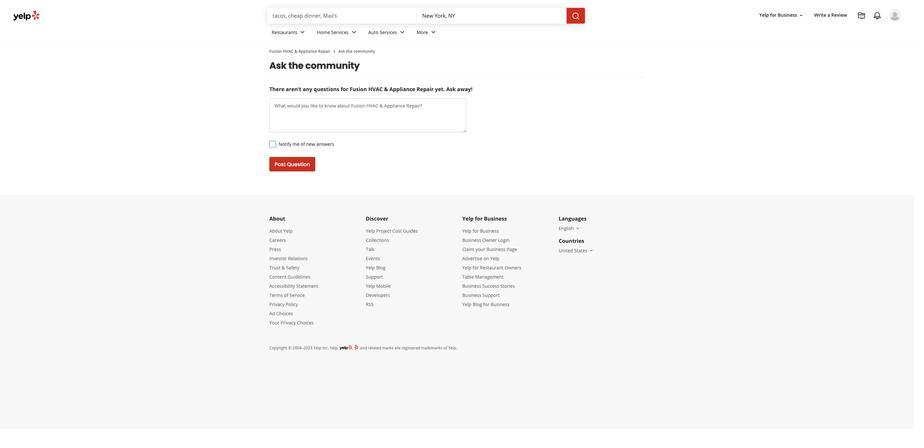 Task type: describe. For each thing, give the bounding box(es) containing it.
yelp burst image
[[354, 345, 359, 351]]

home services link
[[312, 24, 363, 43]]

discover
[[366, 215, 389, 223]]

©
[[288, 346, 292, 351]]

talk
[[366, 247, 375, 253]]

ad
[[270, 311, 275, 317]]

rss
[[366, 302, 374, 308]]

1 vertical spatial ask the community
[[270, 59, 360, 72]]

united
[[559, 248, 573, 254]]

review
[[832, 12, 848, 18]]

home services
[[317, 29, 349, 35]]

blog inside yelp project cost guides collections talk events yelp blog support yelp mobile developers rss
[[376, 265, 386, 271]]

registered
[[402, 346, 420, 351]]

advertise on yelp link
[[463, 256, 500, 262]]

are
[[395, 346, 401, 351]]

notify
[[279, 141, 292, 147]]

accessibility
[[270, 283, 295, 290]]

1 vertical spatial community
[[306, 59, 360, 72]]

business owner login link
[[463, 237, 510, 244]]

& for there aren't any questions for fusion hvac & appliance repair yet. ask away!
[[384, 86, 388, 93]]

2 horizontal spatial ask
[[447, 86, 456, 93]]

yelp project cost guides link
[[366, 228, 418, 234]]

copyright © 2004–2023 yelp inc. yelp,
[[270, 346, 339, 351]]

16 chevron down v2 image for yelp for business
[[799, 13, 804, 18]]

there
[[270, 86, 285, 93]]

press link
[[270, 247, 281, 253]]

any
[[303, 86, 312, 93]]

fusion hvac & appliance repair link
[[270, 49, 331, 54]]

new
[[306, 141, 315, 147]]

1 horizontal spatial fusion
[[350, 86, 367, 93]]

yelp for business business owner login claim your business page advertise on yelp yelp for restaurant owners table management business success stories business support yelp blog for business
[[463, 228, 522, 308]]

blog inside yelp for business business owner login claim your business page advertise on yelp yelp for restaurant owners table management business success stories business support yelp blog for business
[[473, 302, 482, 308]]

yelp inside button
[[760, 12, 769, 18]]

your
[[476, 247, 486, 253]]

none field find
[[273, 12, 412, 19]]

answers
[[317, 141, 334, 147]]

trademarks
[[422, 346, 443, 351]]

christina o. image
[[890, 9, 901, 21]]

16 chevron down v2 image
[[589, 248, 594, 254]]

search image
[[572, 12, 580, 20]]

Near text field
[[423, 12, 562, 19]]

24 chevron down v2 image for restaurants
[[299, 28, 307, 36]]

united states button
[[559, 248, 594, 254]]

0 horizontal spatial hvac
[[283, 49, 294, 54]]

24 chevron down v2 image for home services
[[350, 28, 358, 36]]

& for about yelp careers press investor relations trust & safety content guidelines accessibility statement terms of service privacy policy ad choices your privacy choices
[[282, 265, 285, 271]]

restaurants
[[272, 29, 298, 35]]

accessibility statement link
[[270, 283, 319, 290]]

notify me of new answers
[[279, 141, 334, 147]]

write a review link
[[812, 9, 850, 21]]

page
[[507, 247, 517, 253]]

copyright
[[270, 346, 287, 351]]

auto services
[[369, 29, 397, 35]]

marks
[[382, 346, 394, 351]]

services for home services
[[331, 29, 349, 35]]

yet.
[[435, 86, 445, 93]]

questions
[[314, 86, 340, 93]]

yelp,
[[330, 346, 339, 351]]

developers link
[[366, 293, 390, 299]]

business support link
[[463, 293, 500, 299]]

post
[[275, 161, 286, 168]]

16 chevron down v2 image for english
[[576, 226, 581, 231]]

home
[[317, 29, 330, 35]]

collections
[[366, 237, 389, 244]]

content guidelines link
[[270, 274, 311, 280]]

notifications image
[[874, 12, 882, 20]]

safety
[[286, 265, 299, 271]]

What would you like to know about Fusion HVAC & Appliance Repair? text field
[[270, 98, 467, 133]]

yelp.
[[448, 346, 457, 351]]

events link
[[366, 256, 380, 262]]

languages
[[559, 215, 587, 223]]

yelp mobile link
[[366, 283, 391, 290]]

owners
[[505, 265, 522, 271]]

0 vertical spatial ask
[[338, 49, 345, 54]]

there aren't any questions for fusion hvac & appliance repair yet. ask away!
[[270, 86, 473, 93]]

terms of service link
[[270, 293, 305, 299]]

yelp for business link
[[463, 228, 499, 234]]

0 vertical spatial &
[[295, 49, 298, 54]]

developers
[[366, 293, 390, 299]]

question
[[287, 161, 310, 168]]

write a review
[[815, 12, 848, 18]]

table management link
[[463, 274, 504, 280]]

english button
[[559, 226, 581, 232]]

support link
[[366, 274, 383, 280]]

claim your business page link
[[463, 247, 517, 253]]

yelp blog link
[[366, 265, 386, 271]]

Find text field
[[273, 12, 412, 19]]

policy
[[286, 302, 298, 308]]

press
[[270, 247, 281, 253]]

support inside yelp for business business owner login claim your business page advertise on yelp yelp for restaurant owners table management business success stories business support yelp blog for business
[[483, 293, 500, 299]]

relations
[[288, 256, 308, 262]]

write
[[815, 12, 827, 18]]



Task type: vqa. For each thing, say whether or not it's contained in the screenshot.
THE ABOUT for About Yelp Careers Press Investor Relations Trust & Safety Content Guidelines Accessibility Statement Terms of Service Privacy Policy Ad Choices Your Privacy Choices
yes



Task type: locate. For each thing, give the bounding box(es) containing it.
advertise
[[463, 256, 483, 262]]

1 about from the top
[[270, 215, 285, 223]]

2 horizontal spatial of
[[444, 346, 447, 351]]

24 chevron down v2 image for auto services
[[399, 28, 406, 36]]

more
[[417, 29, 428, 35]]

away!
[[457, 86, 473, 93]]

0 horizontal spatial the
[[289, 59, 304, 72]]

0 horizontal spatial appliance
[[299, 49, 317, 54]]

2004–2023
[[293, 346, 313, 351]]

1 horizontal spatial &
[[295, 49, 298, 54]]

1 horizontal spatial 16 chevron down v2 image
[[799, 13, 804, 18]]

service
[[290, 293, 305, 299]]

1 horizontal spatial appliance
[[390, 86, 416, 93]]

0 horizontal spatial &
[[282, 265, 285, 271]]

services for auto services
[[380, 29, 397, 35]]

& right trust at the left
[[282, 265, 285, 271]]

project
[[376, 228, 391, 234]]

24 chevron down v2 image left auto
[[350, 28, 358, 36]]

blog
[[376, 265, 386, 271], [473, 302, 482, 308]]

related
[[368, 346, 381, 351]]

2 vertical spatial of
[[444, 346, 447, 351]]

0 vertical spatial yelp for business
[[760, 12, 798, 18]]

2 vertical spatial ask
[[447, 86, 456, 93]]

1 horizontal spatial ask
[[338, 49, 345, 54]]

cost
[[393, 228, 402, 234]]

none field near
[[423, 12, 562, 19]]

more link
[[412, 24, 443, 43]]

1 services from the left
[[331, 29, 349, 35]]

community down auto
[[354, 49, 375, 54]]

business categories element
[[267, 24, 901, 43]]

0 horizontal spatial 24 chevron down v2 image
[[350, 28, 358, 36]]

1 vertical spatial blog
[[473, 302, 482, 308]]

1 vertical spatial ask
[[270, 59, 287, 72]]

fusion
[[270, 49, 282, 54], [350, 86, 367, 93]]

0 vertical spatial community
[[354, 49, 375, 54]]

privacy down ad choices link
[[281, 320, 296, 326]]

1 vertical spatial support
[[483, 293, 500, 299]]

about yelp careers press investor relations trust & safety content guidelines accessibility statement terms of service privacy policy ad choices your privacy choices
[[270, 228, 319, 326]]

rss link
[[366, 302, 374, 308]]

0 vertical spatial blog
[[376, 265, 386, 271]]

yelp
[[760, 12, 769, 18], [463, 215, 474, 223], [284, 228, 293, 234], [366, 228, 375, 234], [463, 228, 472, 234], [491, 256, 500, 262], [366, 265, 375, 271], [463, 265, 472, 271], [366, 283, 375, 290], [463, 302, 472, 308], [314, 346, 322, 351]]

about inside about yelp careers press investor relations trust & safety content guidelines accessibility statement terms of service privacy policy ad choices your privacy choices
[[270, 228, 282, 234]]

fusion hvac & appliance repair
[[270, 49, 331, 54]]

states
[[575, 248, 588, 254]]

0 vertical spatial ask the community
[[338, 49, 375, 54]]

success
[[483, 283, 499, 290]]

,
[[352, 346, 354, 351]]

careers link
[[270, 237, 286, 244]]

24 chevron down v2 image right auto services
[[399, 28, 406, 36]]

about for about yelp careers press investor relations trust & safety content guidelines accessibility statement terms of service privacy policy ad choices your privacy choices
[[270, 228, 282, 234]]

business inside button
[[778, 12, 798, 18]]

1 horizontal spatial blog
[[473, 302, 482, 308]]

None search field
[[268, 8, 587, 24]]

24 chevron down v2 image for more
[[430, 28, 438, 36]]

hvac down restaurants link
[[283, 49, 294, 54]]

choices
[[276, 311, 293, 317], [297, 320, 314, 326]]

1 horizontal spatial services
[[380, 29, 397, 35]]

2 24 chevron down v2 image from the left
[[399, 28, 406, 36]]

& down restaurants link
[[295, 49, 298, 54]]

0 vertical spatial appliance
[[299, 49, 317, 54]]

16 chevron down v2 image inside 'yelp for business' button
[[799, 13, 804, 18]]

16 chevron down v2 image
[[799, 13, 804, 18], [576, 226, 581, 231]]

business success stories link
[[463, 283, 515, 290]]

repair left 16 chevron right v2 image
[[318, 49, 331, 54]]

& inside about yelp careers press investor relations trust & safety content guidelines accessibility statement terms of service privacy policy ad choices your privacy choices
[[282, 265, 285, 271]]

1 24 chevron down v2 image from the left
[[299, 28, 307, 36]]

yelp project cost guides collections talk events yelp blog support yelp mobile developers rss
[[366, 228, 418, 308]]

0 horizontal spatial repair
[[318, 49, 331, 54]]

english
[[559, 226, 574, 232]]

0 horizontal spatial choices
[[276, 311, 293, 317]]

investor
[[270, 256, 287, 262]]

yelp for business button
[[757, 9, 807, 21]]

yelp blog for business link
[[463, 302, 510, 308]]

privacy policy link
[[270, 302, 298, 308]]

ask the community down fusion hvac & appliance repair link on the left top of page
[[270, 59, 360, 72]]

yelp for business inside button
[[760, 12, 798, 18]]

statement
[[296, 283, 319, 290]]

about for about
[[270, 215, 285, 223]]

1 vertical spatial choices
[[297, 320, 314, 326]]

2 24 chevron down v2 image from the left
[[430, 28, 438, 36]]

None field
[[273, 12, 412, 19], [423, 12, 562, 19]]

1 vertical spatial yelp for business
[[463, 215, 507, 223]]

1 24 chevron down v2 image from the left
[[350, 28, 358, 36]]

support down yelp blog link
[[366, 274, 383, 280]]

2 about from the top
[[270, 228, 282, 234]]

support
[[366, 274, 383, 280], [483, 293, 500, 299]]

0 horizontal spatial fusion
[[270, 49, 282, 54]]

0 vertical spatial choices
[[276, 311, 293, 317]]

guides
[[403, 228, 418, 234]]

24 chevron down v2 image right the more
[[430, 28, 438, 36]]

1 vertical spatial the
[[289, 59, 304, 72]]

0 vertical spatial hvac
[[283, 49, 294, 54]]

2 vertical spatial &
[[282, 265, 285, 271]]

privacy down 'terms' at the bottom
[[270, 302, 285, 308]]

1 horizontal spatial hvac
[[369, 86, 383, 93]]

0 horizontal spatial ask
[[270, 59, 287, 72]]

0 vertical spatial fusion
[[270, 49, 282, 54]]

the right 16 chevron right v2 image
[[346, 49, 353, 54]]

1 none field from the left
[[273, 12, 412, 19]]

24 chevron down v2 image
[[350, 28, 358, 36], [430, 28, 438, 36]]

1 horizontal spatial repair
[[417, 86, 434, 93]]

of right me in the left of the page
[[301, 141, 305, 147]]

ask right yet.
[[447, 86, 456, 93]]

0 horizontal spatial services
[[331, 29, 349, 35]]

1 vertical spatial of
[[284, 293, 289, 299]]

repair left yet.
[[417, 86, 434, 93]]

0 horizontal spatial blog
[[376, 265, 386, 271]]

mobile
[[376, 283, 391, 290]]

choices down the policy on the bottom left
[[297, 320, 314, 326]]

trust
[[270, 265, 281, 271]]

0 horizontal spatial of
[[284, 293, 289, 299]]

hvac up what would you like to know about fusion hvac & appliance repair? text field
[[369, 86, 383, 93]]

ask the community
[[338, 49, 375, 54], [270, 59, 360, 72]]

1 vertical spatial 16 chevron down v2 image
[[576, 226, 581, 231]]

fusion up what would you like to know about fusion hvac & appliance repair? text field
[[350, 86, 367, 93]]

0 vertical spatial the
[[346, 49, 353, 54]]

support down success
[[483, 293, 500, 299]]

0 vertical spatial of
[[301, 141, 305, 147]]

1 horizontal spatial 24 chevron down v2 image
[[399, 28, 406, 36]]

yelp for restaurant owners link
[[463, 265, 522, 271]]

1 vertical spatial fusion
[[350, 86, 367, 93]]

events
[[366, 256, 380, 262]]

2 horizontal spatial &
[[384, 86, 388, 93]]

1 vertical spatial hvac
[[369, 86, 383, 93]]

24 chevron down v2 image inside restaurants link
[[299, 28, 307, 36]]

0 vertical spatial support
[[366, 274, 383, 280]]

services right auto
[[380, 29, 397, 35]]

blog down the business support 'link'
[[473, 302, 482, 308]]

and
[[360, 346, 367, 351]]

united states
[[559, 248, 588, 254]]

talk link
[[366, 247, 375, 253]]

1 vertical spatial privacy
[[281, 320, 296, 326]]

of left yelp.
[[444, 346, 447, 351]]

ask right 16 chevron right v2 image
[[338, 49, 345, 54]]

login
[[498, 237, 510, 244]]

ask up the 'there'
[[270, 59, 287, 72]]

16 chevron down v2 image inside "english" popup button
[[576, 226, 581, 231]]

fusion down restaurants
[[270, 49, 282, 54]]

about up 'about yelp' link
[[270, 215, 285, 223]]

post question
[[275, 161, 310, 168]]

restaurant
[[480, 265, 504, 271]]

1 vertical spatial &
[[384, 86, 388, 93]]

24 chevron down v2 image
[[299, 28, 307, 36], [399, 28, 406, 36]]

yelp inside about yelp careers press investor relations trust & safety content guidelines accessibility statement terms of service privacy policy ad choices your privacy choices
[[284, 228, 293, 234]]

1 vertical spatial about
[[270, 228, 282, 234]]

0 horizontal spatial support
[[366, 274, 383, 280]]

restaurants link
[[267, 24, 312, 43]]

1 vertical spatial appliance
[[390, 86, 416, 93]]

0 vertical spatial about
[[270, 215, 285, 223]]

about
[[270, 215, 285, 223], [270, 228, 282, 234]]

1 vertical spatial repair
[[417, 86, 434, 93]]

0 vertical spatial 16 chevron down v2 image
[[799, 13, 804, 18]]

about up careers link
[[270, 228, 282, 234]]

the down fusion hvac & appliance repair
[[289, 59, 304, 72]]

&
[[295, 49, 298, 54], [384, 86, 388, 93], [282, 265, 285, 271]]

24 chevron down v2 image inside home services link
[[350, 28, 358, 36]]

ask the community right 16 chevron right v2 image
[[338, 49, 375, 54]]

blog up support 'link'
[[376, 265, 386, 271]]

1 horizontal spatial support
[[483, 293, 500, 299]]

inc.
[[323, 346, 329, 351]]

guidelines
[[288, 274, 311, 280]]

1 horizontal spatial yelp for business
[[760, 12, 798, 18]]

0 horizontal spatial 24 chevron down v2 image
[[299, 28, 307, 36]]

about yelp link
[[270, 228, 293, 234]]

16 chevron down v2 image down languages
[[576, 226, 581, 231]]

on
[[484, 256, 489, 262]]

projects image
[[858, 12, 866, 20]]

investor relations link
[[270, 256, 308, 262]]

yelp logo image
[[340, 345, 352, 351]]

your privacy choices link
[[270, 320, 314, 326]]

24 chevron down v2 image inside auto services link
[[399, 28, 406, 36]]

table
[[463, 274, 474, 280]]

post question button
[[270, 157, 315, 172]]

user actions element
[[755, 8, 911, 49]]

0 vertical spatial privacy
[[270, 302, 285, 308]]

of up privacy policy link
[[284, 293, 289, 299]]

2 none field from the left
[[423, 12, 562, 19]]

hvac
[[283, 49, 294, 54], [369, 86, 383, 93]]

24 chevron down v2 image right restaurants
[[299, 28, 307, 36]]

aren't
[[286, 86, 302, 93]]

support inside yelp project cost guides collections talk events yelp blog support yelp mobile developers rss
[[366, 274, 383, 280]]

choices down privacy policy link
[[276, 311, 293, 317]]

0 horizontal spatial 16 chevron down v2 image
[[576, 226, 581, 231]]

for inside button
[[771, 12, 777, 18]]

1 horizontal spatial none field
[[423, 12, 562, 19]]

2 services from the left
[[380, 29, 397, 35]]

auto
[[369, 29, 379, 35]]

community
[[354, 49, 375, 54], [306, 59, 360, 72]]

1 horizontal spatial 24 chevron down v2 image
[[430, 28, 438, 36]]

community down 16 chevron right v2 image
[[306, 59, 360, 72]]

me
[[293, 141, 300, 147]]

ad choices link
[[270, 311, 293, 317]]

of
[[301, 141, 305, 147], [284, 293, 289, 299], [444, 346, 447, 351]]

your
[[270, 320, 280, 326]]

of inside about yelp careers press investor relations trust & safety content guidelines accessibility statement terms of service privacy policy ad choices your privacy choices
[[284, 293, 289, 299]]

0 horizontal spatial none field
[[273, 12, 412, 19]]

auto services link
[[363, 24, 412, 43]]

collections link
[[366, 237, 389, 244]]

0 horizontal spatial yelp for business
[[463, 215, 507, 223]]

and related marks are registered trademarks of yelp.
[[359, 346, 457, 351]]

1 horizontal spatial of
[[301, 141, 305, 147]]

owner
[[483, 237, 497, 244]]

16 chevron right v2 image
[[332, 49, 337, 54]]

0 vertical spatial repair
[[318, 49, 331, 54]]

services right "home" at top left
[[331, 29, 349, 35]]

16 chevron down v2 image left write
[[799, 13, 804, 18]]

business
[[778, 12, 798, 18], [484, 215, 507, 223], [480, 228, 499, 234], [463, 237, 482, 244], [487, 247, 506, 253], [463, 283, 482, 290], [463, 293, 482, 299], [491, 302, 510, 308]]

1 horizontal spatial choices
[[297, 320, 314, 326]]

24 chevron down v2 image inside more link
[[430, 28, 438, 36]]

& up what would you like to know about fusion hvac & appliance repair? text field
[[384, 86, 388, 93]]

1 horizontal spatial the
[[346, 49, 353, 54]]



